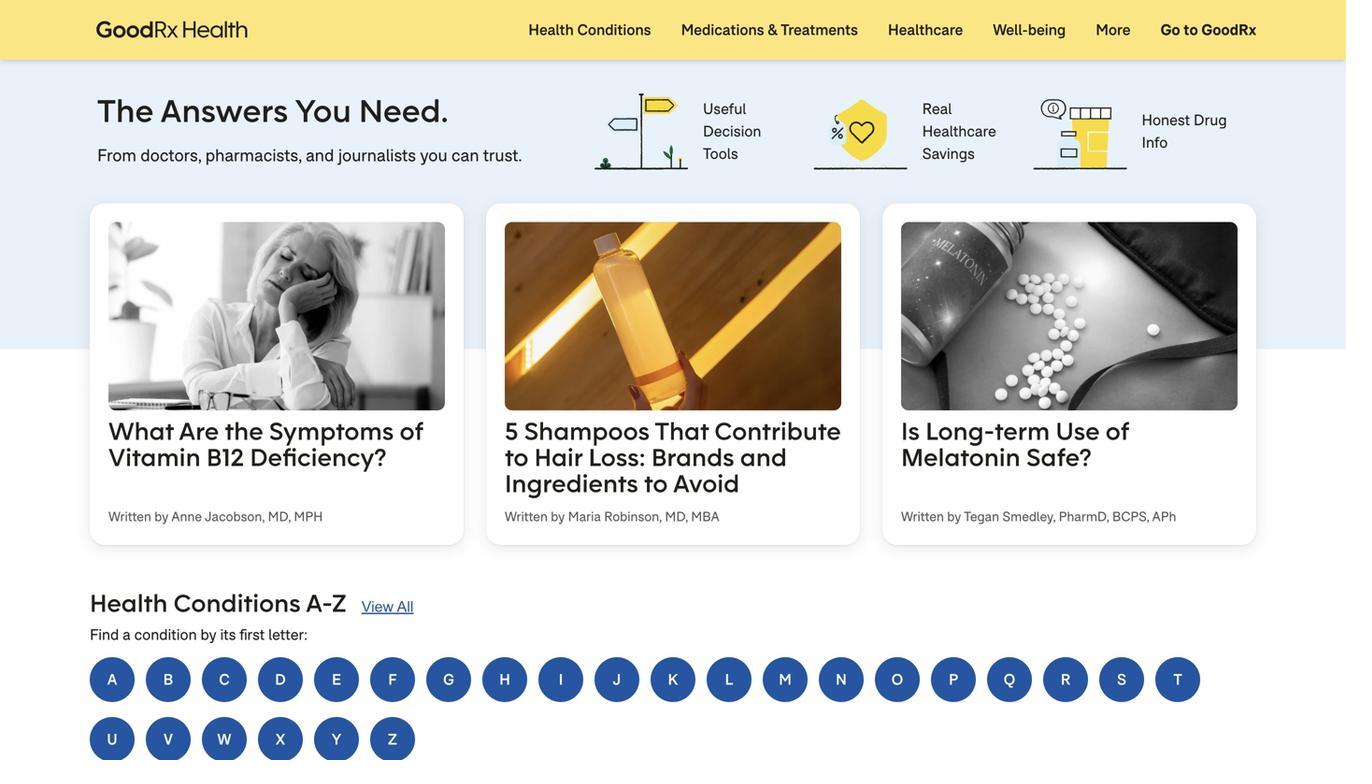 Task type: vqa. For each thing, say whether or not it's contained in the screenshot.
How
no



Task type: locate. For each thing, give the bounding box(es) containing it.
l
[[725, 670, 734, 690]]

health
[[529, 20, 574, 40], [90, 587, 168, 619]]

1 horizontal spatial md,
[[665, 508, 688, 526]]

j button
[[595, 657, 640, 702]]

n button
[[819, 657, 864, 702]]

i button
[[539, 657, 584, 702]]

of
[[400, 415, 424, 447], [1106, 415, 1130, 447]]

b link
[[146, 657, 191, 702]]

1 vertical spatial and
[[741, 441, 787, 473]]

f
[[388, 670, 397, 690]]

a
[[123, 625, 131, 645]]

1 written from the left
[[108, 508, 151, 526]]

1 horizontal spatial and
[[741, 441, 787, 473]]

condition
[[134, 625, 197, 645]]

hair
[[535, 441, 583, 473]]

v link
[[146, 717, 191, 760]]

written left tegan
[[902, 508, 944, 526]]

conditions inside dropdown button
[[578, 20, 651, 40]]

info
[[1142, 133, 1168, 153]]

0 vertical spatial healthcare
[[888, 20, 964, 40]]

and
[[306, 145, 334, 167], [741, 441, 787, 473]]

2 horizontal spatial written
[[902, 508, 944, 526]]

h
[[499, 670, 511, 690]]

health conditions a-z
[[90, 587, 347, 619]]

0 vertical spatial conditions
[[578, 20, 651, 40]]

g link
[[426, 657, 471, 702]]

1 vertical spatial healthcare
[[923, 122, 997, 141]]

healthcare up real
[[888, 20, 964, 40]]

m button
[[763, 657, 808, 702]]

p link
[[931, 657, 976, 702]]

2 horizontal spatial to
[[1184, 20, 1199, 40]]

by left anne
[[155, 508, 169, 526]]

to left hair
[[505, 441, 529, 473]]

z link
[[370, 717, 415, 760]]

2 md, from the left
[[665, 508, 688, 526]]

from
[[97, 145, 137, 167]]

go to goodrx
[[1161, 20, 1257, 40]]

useful decision tools image image
[[595, 94, 688, 170]]

useful decision tools
[[703, 99, 762, 164]]

the answers you need.
[[97, 90, 449, 131]]

bcps,
[[1113, 508, 1150, 526]]

of for is long-term use of melatonin safe?
[[1106, 415, 1130, 447]]

1 horizontal spatial health
[[529, 20, 574, 40]]

health conditions
[[529, 20, 651, 40]]

conditions for health conditions a-z
[[174, 587, 301, 619]]

5
[[505, 415, 519, 447]]

0 horizontal spatial and
[[306, 145, 334, 167]]

t link
[[1156, 657, 1201, 702]]

n
[[836, 670, 847, 690]]

g
[[443, 670, 454, 690]]

health inside 'health conditions' dropdown button
[[529, 20, 574, 40]]

0 horizontal spatial md,
[[268, 508, 291, 526]]

e button
[[314, 657, 359, 702]]

0 horizontal spatial health
[[90, 587, 168, 619]]

k link
[[651, 657, 696, 702]]

1 horizontal spatial z
[[388, 730, 398, 750]]

o button
[[875, 657, 920, 702]]

md, left the mba
[[665, 508, 688, 526]]

f link
[[370, 657, 415, 702]]

md, left mph at the bottom of the page
[[268, 508, 291, 526]]

1 horizontal spatial of
[[1106, 415, 1130, 447]]

y link
[[314, 717, 359, 760]]

p
[[949, 670, 959, 690]]

by left its at bottom left
[[201, 625, 217, 645]]

q
[[1004, 670, 1016, 690]]

view
[[362, 598, 394, 615]]

of inside "is long-term use of melatonin safe?"
[[1106, 415, 1130, 447]]

1 horizontal spatial conditions
[[578, 20, 651, 40]]

1 vertical spatial z
[[388, 730, 398, 750]]

by left maria
[[551, 508, 565, 526]]

need.
[[359, 90, 449, 131]]

j link
[[595, 657, 640, 702]]

j
[[613, 670, 621, 690]]

its
[[220, 625, 236, 645]]

0 vertical spatial z
[[332, 587, 347, 619]]

z right the y
[[388, 730, 398, 750]]

is
[[902, 415, 920, 447]]

to up robinson,
[[644, 468, 668, 499]]

a button
[[90, 657, 135, 702]]

m
[[779, 670, 792, 690]]

1 of from the left
[[400, 415, 424, 447]]

trust.
[[483, 145, 522, 167]]

conditions for health conditions
[[578, 20, 651, 40]]

long-
[[926, 415, 995, 447]]

w
[[217, 730, 231, 750]]

healthcare up savings
[[923, 122, 997, 141]]

u button
[[90, 717, 135, 760]]

of inside the what are the symptoms of vitamin b12 deficiency?
[[400, 415, 424, 447]]

d button
[[258, 657, 303, 702]]

written for what are the symptoms of vitamin b12 deficiency?
[[108, 508, 151, 526]]

dialog
[[0, 0, 1347, 760]]

medications
[[681, 20, 765, 40]]

t button
[[1156, 657, 1201, 702]]

aph
[[1153, 508, 1177, 526]]

3 written from the left
[[902, 508, 944, 526]]

2 written from the left
[[505, 508, 548, 526]]

z inside button
[[388, 730, 398, 750]]

bottom of shampoo being held up by a hand with nail polish as the light comes through the wooden background. image
[[505, 222, 842, 411]]

md,
[[268, 508, 291, 526], [665, 508, 688, 526]]

0 horizontal spatial of
[[400, 415, 424, 447]]

by inside 5 shampoos that contribute to hair loss: brands and ingredients to avoid written by maria robinson, md, mba
[[551, 508, 565, 526]]

mph
[[294, 508, 323, 526]]

0 vertical spatial health
[[529, 20, 574, 40]]

letter:
[[269, 625, 308, 645]]

of right use
[[1106, 415, 1130, 447]]

r link
[[1044, 657, 1089, 702]]

honest drug info
[[1142, 111, 1228, 153]]

to right go
[[1184, 20, 1199, 40]]

medications & treatments
[[681, 20, 858, 40]]

1 horizontal spatial written
[[505, 508, 548, 526]]

1 horizontal spatial to
[[644, 468, 668, 499]]

z
[[332, 587, 347, 619], [388, 730, 398, 750]]

black and white portrait of an older woman tired at her desk. image
[[108, 222, 445, 411]]

written down "ingredients"
[[505, 508, 548, 526]]

of right the symptoms
[[400, 415, 424, 447]]

v button
[[146, 717, 191, 760]]

0 horizontal spatial written
[[108, 508, 151, 526]]

use
[[1056, 415, 1100, 447]]

i
[[559, 670, 563, 690]]

and right avoid
[[741, 441, 787, 473]]

well-being
[[993, 20, 1066, 40]]

real healthcare savings image image
[[814, 94, 908, 170]]

2 of from the left
[[1106, 415, 1130, 447]]

y
[[332, 730, 342, 750]]

the
[[97, 90, 154, 131]]

z left view
[[332, 587, 347, 619]]

1 vertical spatial health
[[90, 587, 168, 619]]

first
[[240, 625, 265, 645]]

written left anne
[[108, 508, 151, 526]]

and down you
[[306, 145, 334, 167]]

1 vertical spatial conditions
[[174, 587, 301, 619]]

e link
[[314, 657, 359, 702]]

real healthcare savings
[[923, 99, 997, 164]]

d
[[275, 670, 286, 690]]

0 horizontal spatial conditions
[[174, 587, 301, 619]]

&
[[768, 20, 778, 40]]

health for health conditions
[[529, 20, 574, 40]]

s link
[[1100, 657, 1145, 702]]

honest
[[1142, 111, 1191, 130]]

by left tegan
[[948, 508, 962, 526]]

c
[[219, 670, 230, 690]]



Task type: describe. For each thing, give the bounding box(es) containing it.
goodrx
[[1202, 20, 1257, 40]]

more button
[[1081, 0, 1146, 60]]

what are the symptoms of vitamin b12 deficiency?
[[108, 415, 424, 473]]

loss:
[[589, 441, 646, 473]]

e
[[332, 670, 341, 690]]

black and white photo of a melatonin bottle with pills laid out on a plain background. there is also a silk eye mask in the top corner of the frame. image
[[902, 222, 1238, 411]]

1 md, from the left
[[268, 508, 291, 526]]

mba
[[691, 508, 720, 526]]

s
[[1118, 670, 1127, 690]]

written by tegan smedley, pharmd, bcps, aph
[[902, 508, 1177, 526]]

s button
[[1100, 657, 1145, 702]]

health for health conditions a-z
[[90, 587, 168, 619]]

melatonin
[[902, 441, 1021, 473]]

that
[[655, 415, 709, 447]]

symptoms
[[269, 415, 394, 447]]

0 horizontal spatial z
[[332, 587, 347, 619]]

real
[[923, 99, 952, 119]]

smedley,
[[1003, 508, 1056, 526]]

written inside 5 shampoos that contribute to hair loss: brands and ingredients to avoid written by maria robinson, md, mba
[[505, 508, 548, 526]]

o
[[892, 670, 904, 690]]

a
[[107, 670, 117, 690]]

useful
[[703, 99, 747, 119]]

shampoos
[[524, 415, 650, 447]]

savings
[[923, 144, 975, 164]]

m link
[[763, 657, 808, 702]]

contribute
[[715, 415, 841, 447]]

f button
[[370, 657, 415, 702]]

avoid
[[673, 468, 740, 499]]

written by anne jacobson, md, mph
[[108, 508, 323, 526]]

5 shampoos that contribute to hair loss: brands and ingredients to avoid written by maria robinson, md, mba
[[505, 415, 841, 526]]

x
[[276, 730, 285, 750]]

more
[[1096, 20, 1131, 40]]

the
[[225, 415, 263, 447]]

c link
[[202, 657, 247, 702]]

deficiency?
[[250, 441, 386, 473]]

a link
[[90, 657, 135, 702]]

r
[[1061, 670, 1071, 690]]

find
[[90, 625, 119, 645]]

k
[[668, 670, 678, 690]]

o link
[[875, 657, 920, 702]]

q button
[[988, 657, 1032, 702]]

written for is long-term use of melatonin safe?
[[902, 508, 944, 526]]

healthcare inside healthcare dropdown button
[[888, 20, 964, 40]]

are
[[179, 415, 219, 447]]

l button
[[707, 657, 752, 702]]

you
[[420, 145, 448, 167]]

find a condition by its first letter:
[[90, 625, 308, 645]]

b12
[[207, 441, 244, 473]]

b
[[163, 670, 173, 690]]

robinson,
[[604, 508, 662, 526]]

is long-term use of melatonin safe?
[[902, 415, 1130, 473]]

z button
[[370, 717, 415, 760]]

you
[[295, 90, 352, 131]]

well-being button
[[979, 0, 1081, 60]]

c button
[[202, 657, 247, 702]]

health conditions button
[[514, 0, 666, 60]]

from doctors, pharmacists, and journalists you can trust.
[[97, 145, 522, 167]]

honest drug info image image
[[1034, 94, 1127, 170]]

x button
[[258, 717, 303, 760]]

0 horizontal spatial to
[[505, 441, 529, 473]]

drug
[[1194, 111, 1228, 130]]

of for what are the symptoms of vitamin b12 deficiency?
[[400, 415, 424, 447]]

b button
[[146, 657, 191, 702]]

y button
[[314, 717, 359, 760]]

0 vertical spatial and
[[306, 145, 334, 167]]

d link
[[258, 657, 303, 702]]

g button
[[426, 657, 471, 702]]

view all
[[362, 598, 414, 615]]

n link
[[819, 657, 864, 702]]

to inside go to goodrx link
[[1184, 20, 1199, 40]]

anne
[[171, 508, 202, 526]]

maria
[[568, 508, 601, 526]]

answers
[[161, 90, 288, 131]]

t
[[1174, 670, 1183, 690]]

safe?
[[1027, 441, 1092, 473]]

and inside 5 shampoos that contribute to hair loss: brands and ingredients to avoid written by maria robinson, md, mba
[[741, 441, 787, 473]]

jacobson,
[[205, 508, 265, 526]]

ingredients
[[505, 468, 639, 499]]

goodrx health image
[[86, 10, 258, 50]]

go to goodrx link
[[1146, 0, 1272, 60]]

md, inside 5 shampoos that contribute to hair loss: brands and ingredients to avoid written by maria robinson, md, mba
[[665, 508, 688, 526]]

go
[[1161, 20, 1181, 40]]



